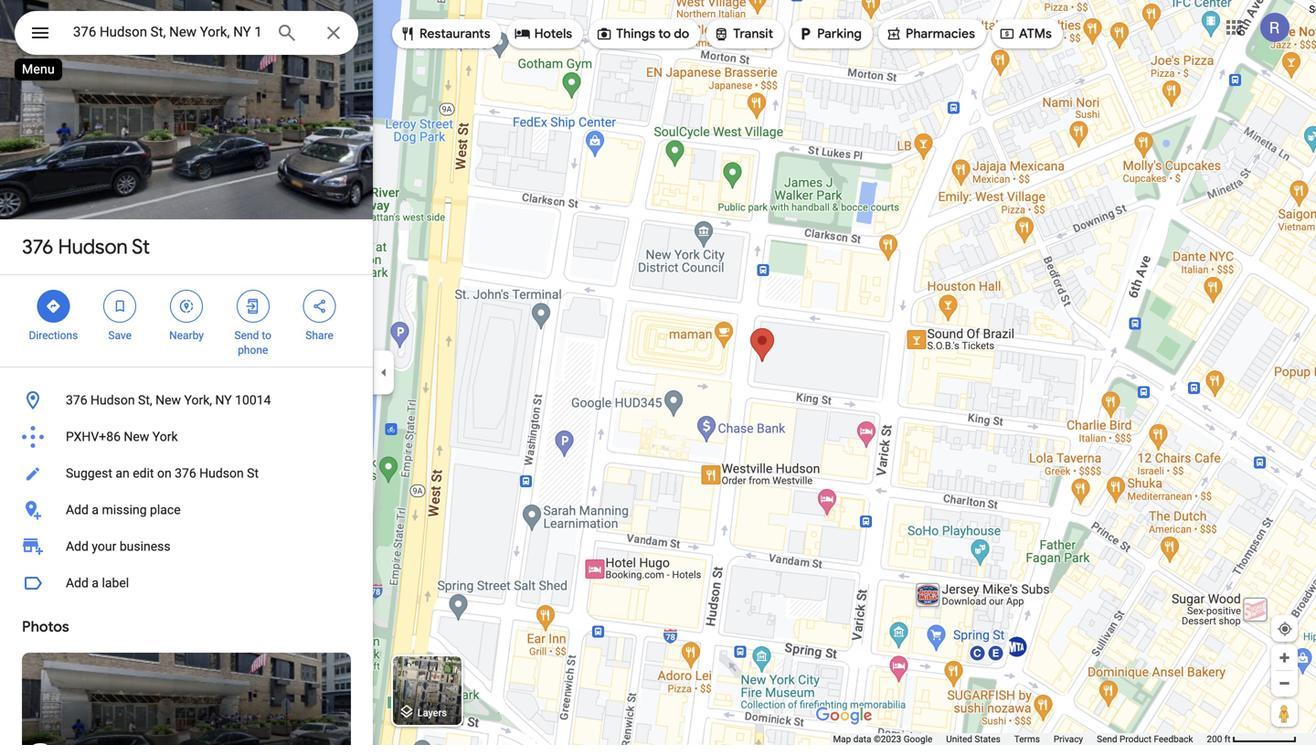 Task type: locate. For each thing, give the bounding box(es) containing it.
2 add from the top
[[66, 539, 89, 554]]

send up phone
[[235, 329, 259, 342]]

footer containing map data ©2023 google
[[833, 733, 1207, 745]]

1 vertical spatial add
[[66, 539, 89, 554]]

0 horizontal spatial 376
[[22, 234, 53, 260]]

hudson
[[58, 234, 128, 260], [91, 393, 135, 408], [200, 466, 244, 481]]

1 vertical spatial new
[[124, 429, 149, 444]]

google
[[904, 734, 933, 745]]

add for add a label
[[66, 576, 89, 591]]

send product feedback button
[[1097, 733, 1194, 745]]


[[999, 24, 1016, 44]]

missing
[[102, 502, 147, 518]]

label
[[102, 576, 129, 591]]

376 Hudson St, New York, NY 10014 field
[[15, 11, 358, 55]]

add left your
[[66, 539, 89, 554]]

a
[[92, 502, 99, 518], [92, 576, 99, 591]]

send left product
[[1097, 734, 1118, 745]]

st down 10014 on the bottom of the page
[[247, 466, 259, 481]]

0 horizontal spatial st
[[132, 234, 150, 260]]


[[797, 24, 814, 44]]

376 hudson st, new york, ny 10014 button
[[0, 382, 373, 419]]

nearby
[[169, 329, 204, 342]]

376 right on
[[175, 466, 196, 481]]

add for add a missing place
[[66, 502, 89, 518]]

st,
[[138, 393, 152, 408]]

200 ft button
[[1207, 734, 1298, 745]]

new right st,
[[156, 393, 181, 408]]

1 add from the top
[[66, 502, 89, 518]]

2 vertical spatial add
[[66, 576, 89, 591]]

st
[[132, 234, 150, 260], [247, 466, 259, 481]]

376 up pxhv+86
[[66, 393, 87, 408]]

show your location image
[[1277, 621, 1294, 637]]

zoom in image
[[1278, 651, 1292, 665]]

to
[[659, 26, 671, 42], [262, 329, 272, 342]]

hudson left st,
[[91, 393, 135, 408]]

 pharmacies
[[886, 24, 976, 44]]


[[596, 24, 613, 44]]

 restaurants
[[400, 24, 491, 44]]

0 vertical spatial send
[[235, 329, 259, 342]]

1 vertical spatial send
[[1097, 734, 1118, 745]]


[[245, 296, 261, 316]]

new left york
[[124, 429, 149, 444]]

0 vertical spatial st
[[132, 234, 150, 260]]

privacy
[[1054, 734, 1084, 745]]

add down suggest on the left
[[66, 502, 89, 518]]

map data ©2023 google
[[833, 734, 933, 745]]

new
[[156, 393, 181, 408], [124, 429, 149, 444]]

business
[[120, 539, 171, 554]]

1 horizontal spatial send
[[1097, 734, 1118, 745]]

st up actions for 376 hudson st region on the top of page
[[132, 234, 150, 260]]


[[400, 24, 416, 44]]

1 horizontal spatial to
[[659, 26, 671, 42]]

1 vertical spatial to
[[262, 329, 272, 342]]

send to phone
[[235, 329, 272, 357]]

send inside send to phone
[[235, 329, 259, 342]]

things
[[616, 26, 656, 42]]

376 hudson st main content
[[0, 0, 373, 745]]

1 vertical spatial hudson
[[91, 393, 135, 408]]

a left label
[[92, 576, 99, 591]]

transit
[[734, 26, 774, 42]]

send
[[235, 329, 259, 342], [1097, 734, 1118, 745]]

1 horizontal spatial new
[[156, 393, 181, 408]]

footer
[[833, 733, 1207, 745]]

on
[[157, 466, 172, 481]]

united
[[947, 734, 973, 745]]

2 horizontal spatial 376
[[175, 466, 196, 481]]

376 hudson st, new york, ny 10014
[[66, 393, 271, 408]]

suggest an edit on 376 hudson st button
[[0, 455, 373, 492]]

2 a from the top
[[92, 576, 99, 591]]

to left do
[[659, 26, 671, 42]]

pharmacies
[[906, 26, 976, 42]]

0 vertical spatial hudson
[[58, 234, 128, 260]]

 search field
[[15, 11, 358, 59]]

376
[[22, 234, 53, 260], [66, 393, 87, 408], [175, 466, 196, 481]]

1 horizontal spatial 376
[[66, 393, 87, 408]]


[[515, 24, 531, 44]]

feedback
[[1154, 734, 1194, 745]]


[[886, 24, 902, 44]]

suggest
[[66, 466, 112, 481]]

2 vertical spatial 376
[[175, 466, 196, 481]]

0 vertical spatial add
[[66, 502, 89, 518]]

add left label
[[66, 576, 89, 591]]

hudson up 
[[58, 234, 128, 260]]

phone
[[238, 344, 268, 357]]

2 vertical spatial hudson
[[200, 466, 244, 481]]

200 ft
[[1207, 734, 1231, 745]]

pxhv+86 new york
[[66, 429, 178, 444]]


[[112, 296, 128, 316]]

376 for 376 hudson st, new york, ny 10014
[[66, 393, 87, 408]]


[[29, 20, 51, 46]]

376 up 
[[22, 234, 53, 260]]

1 vertical spatial 376
[[66, 393, 87, 408]]

a for missing
[[92, 502, 99, 518]]

edit
[[133, 466, 154, 481]]

add
[[66, 502, 89, 518], [66, 539, 89, 554], [66, 576, 89, 591]]

0 vertical spatial 376
[[22, 234, 53, 260]]

1 vertical spatial st
[[247, 466, 259, 481]]

send inside 'button'
[[1097, 734, 1118, 745]]

send for send product feedback
[[1097, 734, 1118, 745]]

save
[[108, 329, 132, 342]]

add a missing place button
[[0, 492, 373, 529]]

united states button
[[947, 733, 1001, 745]]

0 horizontal spatial to
[[262, 329, 272, 342]]

0 vertical spatial a
[[92, 502, 99, 518]]

None field
[[73, 21, 262, 43]]

share
[[306, 329, 334, 342]]

 atms
[[999, 24, 1052, 44]]

an
[[116, 466, 130, 481]]


[[178, 296, 195, 316]]

1 vertical spatial a
[[92, 576, 99, 591]]

0 horizontal spatial send
[[235, 329, 259, 342]]

to up phone
[[262, 329, 272, 342]]

10014
[[235, 393, 271, 408]]

1 horizontal spatial st
[[247, 466, 259, 481]]

0 vertical spatial to
[[659, 26, 671, 42]]

a left the missing in the left bottom of the page
[[92, 502, 99, 518]]

3 add from the top
[[66, 576, 89, 591]]

1 a from the top
[[92, 502, 99, 518]]

hudson down pxhv+86 new york button
[[200, 466, 244, 481]]

to inside send to phone
[[262, 329, 272, 342]]



Task type: describe. For each thing, give the bounding box(es) containing it.
0 horizontal spatial new
[[124, 429, 149, 444]]

376 for 376 hudson st
[[22, 234, 53, 260]]

send product feedback
[[1097, 734, 1194, 745]]

none field inside 376 hudson st, new york, ny 10014 field
[[73, 21, 262, 43]]

 things to do
[[596, 24, 690, 44]]

map
[[833, 734, 852, 745]]

place
[[150, 502, 181, 518]]

hotels
[[535, 26, 573, 42]]

add your business link
[[0, 529, 373, 565]]

states
[[975, 734, 1001, 745]]

york
[[153, 429, 178, 444]]

google account: ruby anderson  
(rubyanndersson@gmail.com) image
[[1261, 13, 1290, 42]]

add a label
[[66, 576, 129, 591]]

hudson for st
[[58, 234, 128, 260]]

suggest an edit on 376 hudson st
[[66, 466, 259, 481]]

zoom out image
[[1278, 677, 1292, 690]]

privacy button
[[1054, 733, 1084, 745]]

pxhv+86 new york button
[[0, 419, 373, 455]]

data
[[854, 734, 872, 745]]

add a missing place
[[66, 502, 181, 518]]

layers
[[418, 707, 447, 719]]

 transit
[[713, 24, 774, 44]]

product
[[1120, 734, 1152, 745]]

collapse side panel image
[[374, 363, 394, 383]]

to inside ' things to do'
[[659, 26, 671, 42]]

 hotels
[[515, 24, 573, 44]]

ny
[[215, 393, 232, 408]]

add a label button
[[0, 565, 373, 602]]

add for add your business
[[66, 539, 89, 554]]

hudson for st,
[[91, 393, 135, 408]]


[[311, 296, 328, 316]]

terms
[[1015, 734, 1040, 745]]

photos
[[22, 618, 69, 636]]

united states
[[947, 734, 1001, 745]]

 parking
[[797, 24, 862, 44]]


[[713, 24, 730, 44]]

york,
[[184, 393, 212, 408]]

actions for 376 hudson st region
[[0, 275, 373, 367]]

200
[[1207, 734, 1223, 745]]

 button
[[15, 11, 66, 59]]

atms
[[1019, 26, 1052, 42]]

parking
[[818, 26, 862, 42]]

add your business
[[66, 539, 171, 554]]

376 hudson st
[[22, 234, 150, 260]]

0 vertical spatial new
[[156, 393, 181, 408]]

directions
[[29, 329, 78, 342]]

pxhv+86
[[66, 429, 121, 444]]

footer inside google maps element
[[833, 733, 1207, 745]]

st inside suggest an edit on 376 hudson st button
[[247, 466, 259, 481]]

terms button
[[1015, 733, 1040, 745]]

show street view coverage image
[[1272, 700, 1298, 727]]

google maps element
[[0, 0, 1317, 745]]


[[45, 296, 62, 316]]

ft
[[1225, 734, 1231, 745]]

send for send to phone
[[235, 329, 259, 342]]

do
[[674, 26, 690, 42]]

your
[[92, 539, 116, 554]]

a for label
[[92, 576, 99, 591]]

©2023
[[874, 734, 902, 745]]

restaurants
[[420, 26, 491, 42]]



Task type: vqa. For each thing, say whether or not it's contained in the screenshot.


